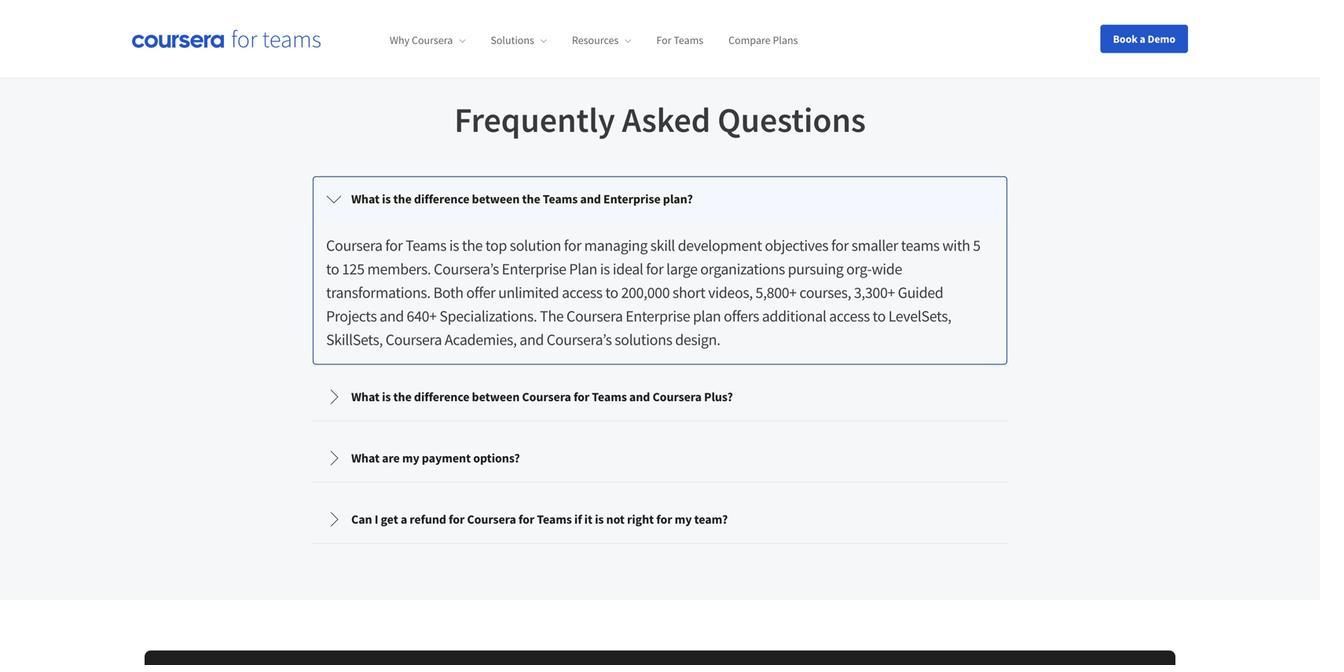 Task type: vqa. For each thing, say whether or not it's contained in the screenshot.
to to the right
yes



Task type: locate. For each thing, give the bounding box(es) containing it.
enterprise down 200,000
[[626, 306, 690, 326]]

unlimited
[[498, 283, 559, 303]]

1 vertical spatial difference
[[414, 389, 469, 405]]

1 vertical spatial coursera's
[[547, 330, 612, 350]]

what for what is the difference between the teams and enterprise plan?
[[351, 191, 380, 207]]

teams up solution
[[543, 191, 578, 207]]

what is the difference between the teams and enterprise plan? button
[[314, 177, 1007, 221]]

what inside what is the difference between the teams and enterprise plan? dropdown button
[[351, 191, 380, 207]]

access down plan
[[562, 283, 602, 303]]

1 vertical spatial access
[[829, 306, 870, 326]]

both
[[433, 283, 463, 303]]

0 horizontal spatial to
[[326, 259, 339, 279]]

my left team?
[[675, 512, 692, 528]]

1 vertical spatial a
[[401, 512, 407, 528]]

5,800+
[[756, 283, 797, 303]]

my inside can i get a refund for coursera for teams if it is not right for my team? dropdown button
[[675, 512, 692, 528]]

what inside what are my payment options? "dropdown button"
[[351, 451, 380, 466]]

enterprise left plan?
[[603, 191, 661, 207]]

what left are
[[351, 451, 380, 466]]

my
[[402, 451, 419, 466], [675, 512, 692, 528]]

large
[[666, 259, 697, 279]]

a right get
[[401, 512, 407, 528]]

0 horizontal spatial a
[[401, 512, 407, 528]]

0 vertical spatial between
[[472, 191, 520, 207]]

between for the
[[472, 191, 520, 207]]

and up managing
[[580, 191, 601, 207]]

3 what from the top
[[351, 451, 380, 466]]

and
[[580, 191, 601, 207], [380, 306, 404, 326], [519, 330, 544, 350], [629, 389, 650, 405]]

right
[[627, 512, 654, 528]]

teams down 'solutions'
[[592, 389, 627, 405]]

2 between from the top
[[472, 389, 520, 405]]

2 what from the top
[[351, 389, 380, 405]]

to left 125 on the top of the page
[[326, 259, 339, 279]]

enterprise down solution
[[502, 259, 566, 279]]

refund
[[410, 512, 446, 528]]

difference
[[414, 191, 469, 207], [414, 389, 469, 405]]

what is the difference between coursera for teams and coursera plus? button
[[314, 375, 1007, 419]]

0 vertical spatial enterprise
[[603, 191, 661, 207]]

difference for the
[[414, 191, 469, 207]]

1 vertical spatial between
[[472, 389, 520, 405]]

the left the top
[[462, 236, 483, 255]]

2 difference from the top
[[414, 389, 469, 405]]

0 vertical spatial difference
[[414, 191, 469, 207]]

2 vertical spatial to
[[873, 306, 886, 326]]

options?
[[473, 451, 520, 466]]

what inside dropdown button
[[351, 389, 380, 405]]

to
[[326, 259, 339, 279], [605, 283, 618, 303], [873, 306, 886, 326]]

1 vertical spatial what
[[351, 389, 380, 405]]

access
[[562, 283, 602, 303], [829, 306, 870, 326]]

the up solution
[[522, 191, 540, 207]]

org-
[[846, 259, 872, 279]]

0 vertical spatial a
[[1140, 32, 1145, 46]]

what
[[351, 191, 380, 207], [351, 389, 380, 405], [351, 451, 380, 466]]

teams inside can i get a refund for coursera for teams if it is not right for my team? dropdown button
[[537, 512, 572, 528]]

teams left if on the left bottom of the page
[[537, 512, 572, 528]]

additional
[[762, 306, 826, 326]]

1 what from the top
[[351, 191, 380, 207]]

solution
[[510, 236, 561, 255]]

coursera's down "the"
[[547, 330, 612, 350]]

the inside the coursera for teams is the top solution for managing skill development objectives for smaller teams with 5 to 125 members. coursera's enterprise plan is ideal for large organizations pursuing org-wide transformations. both offer unlimited access to 200,000 short videos, 5,800+ courses, 3,300+ guided projects and 640+ specializations. the coursera enterprise plan offers  additional access to levelsets, skillsets, coursera academies, and coursera's solutions design.
[[462, 236, 483, 255]]

for teams link
[[656, 33, 703, 47]]

enterprise
[[603, 191, 661, 207], [502, 259, 566, 279], [626, 306, 690, 326]]

managing
[[584, 236, 647, 255]]

can
[[351, 512, 372, 528]]

1 horizontal spatial my
[[675, 512, 692, 528]]

0 vertical spatial what
[[351, 191, 380, 207]]

solutions
[[615, 330, 672, 350]]

1 between from the top
[[472, 191, 520, 207]]

plan?
[[663, 191, 693, 207]]

the up are
[[393, 389, 412, 405]]

is left the top
[[449, 236, 459, 255]]

offers
[[724, 306, 759, 326]]

can i get a refund for coursera for teams if it is not right for my team?
[[351, 512, 728, 528]]

solutions
[[491, 33, 534, 47]]

coursera
[[412, 33, 453, 47], [326, 236, 382, 255], [566, 306, 623, 326], [386, 330, 442, 350], [522, 389, 571, 405], [653, 389, 702, 405], [467, 512, 516, 528]]

a
[[1140, 32, 1145, 46], [401, 512, 407, 528]]

0 vertical spatial to
[[326, 259, 339, 279]]

what up 125 on the top of the page
[[351, 191, 380, 207]]

1 vertical spatial my
[[675, 512, 692, 528]]

a right book
[[1140, 32, 1145, 46]]

0 horizontal spatial my
[[402, 451, 419, 466]]

0 vertical spatial coursera's
[[434, 259, 499, 279]]

between
[[472, 191, 520, 207], [472, 389, 520, 405]]

what for what are my payment options?
[[351, 451, 380, 466]]

5
[[973, 236, 980, 255]]

plan
[[569, 259, 597, 279]]

0 vertical spatial my
[[402, 451, 419, 466]]

teams
[[674, 33, 703, 47], [543, 191, 578, 207], [405, 236, 446, 255], [592, 389, 627, 405], [537, 512, 572, 528]]

my right are
[[402, 451, 419, 466]]

short
[[673, 283, 705, 303]]

0 vertical spatial access
[[562, 283, 602, 303]]

1 vertical spatial enterprise
[[502, 259, 566, 279]]

the
[[393, 191, 412, 207], [522, 191, 540, 207], [462, 236, 483, 255], [393, 389, 412, 405]]

teams up members.
[[405, 236, 446, 255]]

coursera's
[[434, 259, 499, 279], [547, 330, 612, 350]]

coursera's up offer
[[434, 259, 499, 279]]

with
[[942, 236, 970, 255]]

for
[[385, 236, 403, 255], [564, 236, 581, 255], [831, 236, 849, 255], [646, 259, 664, 279], [574, 389, 589, 405], [449, 512, 465, 528], [519, 512, 534, 528], [656, 512, 672, 528]]

to down the ideal
[[605, 283, 618, 303]]

my inside what are my payment options? "dropdown button"
[[402, 451, 419, 466]]

team?
[[694, 512, 728, 528]]

0 horizontal spatial coursera's
[[434, 259, 499, 279]]

resources link
[[572, 33, 631, 47]]

i
[[375, 512, 378, 528]]

between up the top
[[472, 191, 520, 207]]

between down academies,
[[472, 389, 520, 405]]

enterprise inside dropdown button
[[603, 191, 661, 207]]

200,000
[[621, 283, 670, 303]]

levelsets,
[[888, 306, 951, 326]]

1 horizontal spatial to
[[605, 283, 618, 303]]

wide
[[872, 259, 902, 279]]

book a demo button
[[1100, 25, 1188, 53]]

to down 3,300+
[[873, 306, 886, 326]]

2 vertical spatial enterprise
[[626, 306, 690, 326]]

is
[[382, 191, 391, 207], [449, 236, 459, 255], [600, 259, 610, 279], [382, 389, 391, 405], [595, 512, 604, 528]]

frequently
[[454, 98, 615, 141]]

access down courses,
[[829, 306, 870, 326]]

pursuing
[[788, 259, 843, 279]]

why coursera link
[[390, 33, 465, 47]]

1 horizontal spatial a
[[1140, 32, 1145, 46]]

what is the difference between coursera for teams and coursera plus?
[[351, 389, 733, 405]]

1 difference from the top
[[414, 191, 469, 207]]

the up members.
[[393, 191, 412, 207]]

for teams
[[656, 33, 703, 47]]

1 horizontal spatial coursera's
[[547, 330, 612, 350]]

2 vertical spatial what
[[351, 451, 380, 466]]

what down skillsets,
[[351, 389, 380, 405]]

ideal
[[613, 259, 643, 279]]

is up are
[[382, 389, 391, 405]]



Task type: describe. For each thing, give the bounding box(es) containing it.
and down "the"
[[519, 330, 544, 350]]

academies,
[[445, 330, 517, 350]]

what are my payment options?
[[351, 451, 520, 466]]

and down 'solutions'
[[629, 389, 650, 405]]

top
[[485, 236, 507, 255]]

3,300+
[[854, 283, 895, 303]]

why coursera
[[390, 33, 453, 47]]

is up members.
[[382, 191, 391, 207]]

questions
[[717, 98, 866, 141]]

can i get a refund for coursera for teams if it is not right for my team? button
[[314, 498, 1007, 542]]

for
[[656, 33, 671, 47]]

is right plan
[[600, 259, 610, 279]]

specializations.
[[439, 306, 537, 326]]

teams
[[901, 236, 940, 255]]

it
[[584, 512, 592, 528]]

compare plans
[[729, 33, 798, 47]]

and down transformations.
[[380, 306, 404, 326]]

courses,
[[799, 283, 851, 303]]

payment
[[422, 451, 471, 466]]

coursera for teams is the top solution for managing skill development objectives for smaller teams with 5 to 125 members. coursera's enterprise plan is ideal for large organizations pursuing org-wide transformations. both offer unlimited access to 200,000 short videos, 5,800+ courses, 3,300+ guided projects and 640+ specializations. the coursera enterprise plan offers  additional access to levelsets, skillsets, coursera academies, and coursera's solutions design.
[[326, 236, 980, 350]]

coursera for teams image
[[132, 30, 321, 48]]

transformations.
[[326, 283, 430, 303]]

2 horizontal spatial to
[[873, 306, 886, 326]]

what for what is the difference between coursera for teams and coursera plus?
[[351, 389, 380, 405]]

solutions link
[[491, 33, 547, 47]]

offer
[[466, 283, 495, 303]]

videos,
[[708, 283, 753, 303]]

a inside "button"
[[1140, 32, 1145, 46]]

teams right for
[[674, 33, 703, 47]]

organizations
[[700, 259, 785, 279]]

teams inside the coursera for teams is the top solution for managing skill development objectives for smaller teams with 5 to 125 members. coursera's enterprise plan is ideal for large organizations pursuing org-wide transformations. both offer unlimited access to 200,000 short videos, 5,800+ courses, 3,300+ guided projects and 640+ specializations. the coursera enterprise plan offers  additional access to levelsets, skillsets, coursera academies, and coursera's solutions design.
[[405, 236, 446, 255]]

skill
[[650, 236, 675, 255]]

teams inside what is the difference between the teams and enterprise plan? dropdown button
[[543, 191, 578, 207]]

not
[[606, 512, 625, 528]]

0 horizontal spatial access
[[562, 283, 602, 303]]

is right it
[[595, 512, 604, 528]]

book a demo
[[1113, 32, 1176, 46]]

plus?
[[704, 389, 733, 405]]

if
[[574, 512, 582, 528]]

frequently asked questions
[[454, 98, 866, 141]]

design.
[[675, 330, 720, 350]]

book
[[1113, 32, 1138, 46]]

teams inside the what is the difference between coursera for teams and coursera plus? dropdown button
[[592, 389, 627, 405]]

demo
[[1148, 32, 1176, 46]]

are
[[382, 451, 400, 466]]

640+
[[407, 306, 437, 326]]

resources
[[572, 33, 619, 47]]

members.
[[367, 259, 431, 279]]

compare
[[729, 33, 771, 47]]

a inside dropdown button
[[401, 512, 407, 528]]

125
[[342, 259, 364, 279]]

smaller
[[852, 236, 898, 255]]

plans
[[773, 33, 798, 47]]

what are my payment options? button
[[314, 437, 1007, 481]]

difference for coursera
[[414, 389, 469, 405]]

the
[[540, 306, 564, 326]]

why
[[390, 33, 410, 47]]

skillsets,
[[326, 330, 383, 350]]

between for coursera
[[472, 389, 520, 405]]

guided
[[898, 283, 943, 303]]

development
[[678, 236, 762, 255]]

projects
[[326, 306, 377, 326]]

1 vertical spatial to
[[605, 283, 618, 303]]

objectives
[[765, 236, 828, 255]]

asked
[[622, 98, 711, 141]]

get
[[381, 512, 398, 528]]

compare plans link
[[729, 33, 798, 47]]

plan
[[693, 306, 721, 326]]

what is the difference between the teams and enterprise plan?
[[351, 191, 693, 207]]

1 horizontal spatial access
[[829, 306, 870, 326]]



